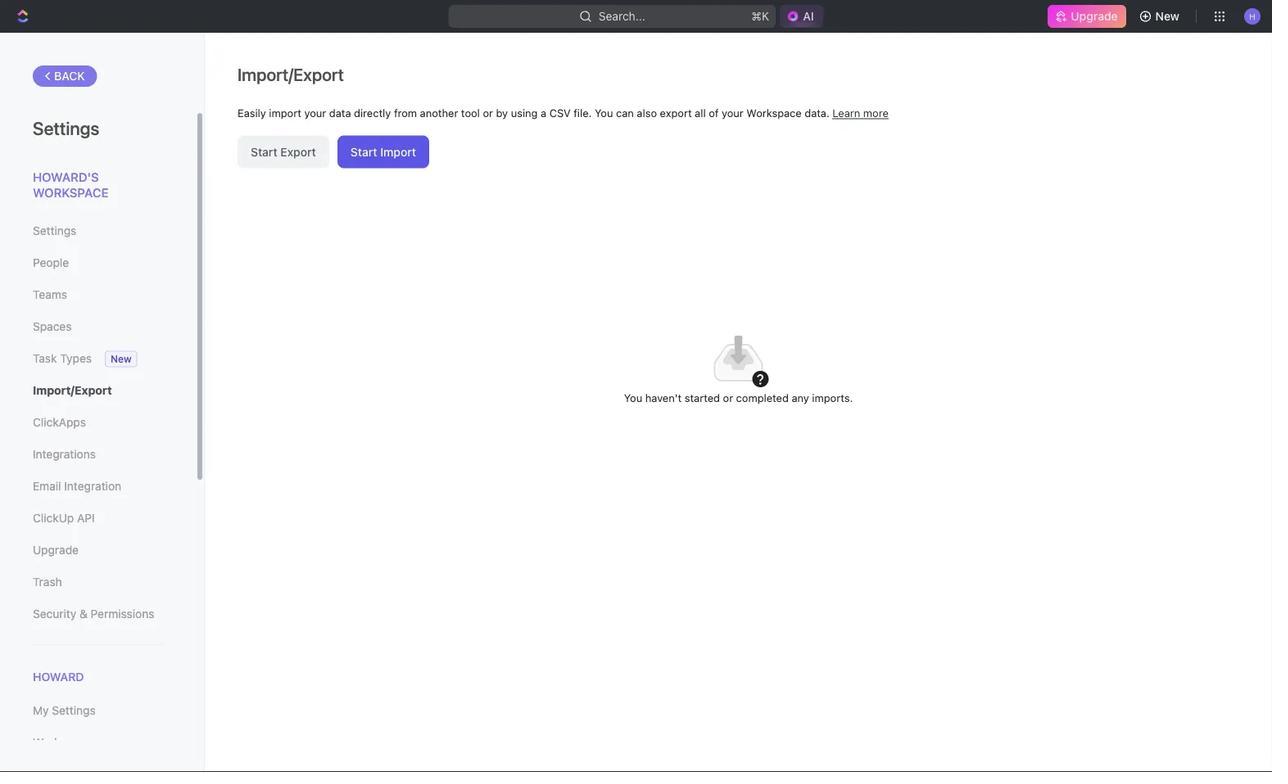 Task type: describe. For each thing, give the bounding box(es) containing it.
ai button
[[780, 5, 824, 28]]

email integration link
[[33, 473, 163, 501]]

any
[[792, 392, 810, 405]]

can
[[616, 107, 634, 119]]

start import
[[351, 145, 416, 159]]

ai
[[803, 9, 814, 23]]

import/export inside settings element
[[33, 384, 112, 397]]

spaces
[[33, 320, 72, 334]]

search...
[[599, 9, 646, 23]]

clickup api link
[[33, 505, 163, 533]]

my settings link
[[33, 698, 163, 725]]

all
[[695, 107, 706, 119]]

settings link
[[33, 217, 163, 245]]

people link
[[33, 249, 163, 277]]

howard
[[33, 671, 84, 684]]

settings element
[[0, 33, 205, 773]]

teams link
[[33, 281, 163, 309]]

security
[[33, 608, 76, 621]]

1 your from the left
[[304, 107, 326, 119]]

a
[[541, 107, 547, 119]]

upgrade inside settings element
[[33, 544, 79, 557]]

2 your from the left
[[722, 107, 744, 119]]

email integration
[[33, 480, 121, 493]]

directly
[[354, 107, 391, 119]]

integrations link
[[33, 441, 163, 469]]

settings inside my settings link
[[52, 705, 96, 718]]

1 horizontal spatial import/export
[[238, 64, 344, 84]]

by
[[496, 107, 508, 119]]

settings inside settings link
[[33, 224, 77, 238]]

h button
[[1240, 3, 1266, 30]]

data
[[329, 107, 351, 119]]

my
[[33, 705, 49, 718]]

1 horizontal spatial upgrade
[[1071, 9, 1118, 23]]

task types
[[33, 352, 92, 365]]

&
[[79, 608, 88, 621]]

0 vertical spatial settings
[[33, 117, 99, 138]]

clickapps
[[33, 416, 86, 429]]

clickapps link
[[33, 409, 163, 437]]

import/export link
[[33, 377, 163, 405]]

1 horizontal spatial you
[[624, 392, 643, 405]]

start for start export
[[251, 145, 278, 159]]

of
[[709, 107, 719, 119]]

haven't
[[646, 392, 682, 405]]

my settings
[[33, 705, 96, 718]]

permissions
[[91, 608, 154, 621]]

⌘k
[[752, 9, 770, 23]]



Task type: vqa. For each thing, say whether or not it's contained in the screenshot.
option
no



Task type: locate. For each thing, give the bounding box(es) containing it.
settings
[[33, 117, 99, 138], [33, 224, 77, 238], [52, 705, 96, 718]]

0 vertical spatial upgrade link
[[1048, 5, 1126, 28]]

imports.
[[812, 392, 853, 405]]

started
[[685, 392, 720, 405]]

email
[[33, 480, 61, 493]]

you
[[595, 107, 613, 119], [624, 392, 643, 405]]

security & permissions
[[33, 608, 154, 621]]

easily import your data directly from another tool or by using a csv file. you can also export all of your workspace data. learn more
[[238, 107, 889, 119]]

0 horizontal spatial or
[[483, 107, 493, 119]]

your
[[304, 107, 326, 119], [722, 107, 744, 119]]

upgrade link left 'new' button
[[1048, 5, 1126, 28]]

settings up people
[[33, 224, 77, 238]]

0 vertical spatial new
[[1156, 9, 1180, 23]]

new inside settings element
[[111, 354, 132, 365]]

new button
[[1133, 3, 1190, 30]]

api
[[77, 512, 95, 525]]

1 horizontal spatial workspace
[[747, 107, 802, 119]]

new
[[1156, 9, 1180, 23], [111, 354, 132, 365]]

back link
[[33, 66, 97, 87]]

howard's workspace
[[33, 170, 109, 200]]

easily
[[238, 107, 266, 119]]

0 horizontal spatial upgrade
[[33, 544, 79, 557]]

or
[[483, 107, 493, 119], [723, 392, 733, 405]]

you left can
[[595, 107, 613, 119]]

workspace
[[747, 107, 802, 119], [33, 186, 109, 200]]

1 horizontal spatial or
[[723, 392, 733, 405]]

your right of
[[722, 107, 744, 119]]

import/export up import
[[238, 64, 344, 84]]

upgrade link down the clickup api link at the bottom left
[[33, 537, 163, 565]]

integration
[[64, 480, 121, 493]]

1 vertical spatial upgrade
[[33, 544, 79, 557]]

1 horizontal spatial new
[[1156, 9, 1180, 23]]

tool
[[461, 107, 480, 119]]

1 vertical spatial upgrade link
[[33, 537, 163, 565]]

0 horizontal spatial your
[[304, 107, 326, 119]]

or left 'by'
[[483, 107, 493, 119]]

1 horizontal spatial your
[[722, 107, 744, 119]]

workspace inside settings element
[[33, 186, 109, 200]]

more
[[864, 107, 889, 119]]

csv
[[550, 107, 571, 119]]

0 horizontal spatial you
[[595, 107, 613, 119]]

clickup api
[[33, 512, 95, 525]]

trash
[[33, 576, 62, 589]]

you haven't started or completed any imports.
[[624, 392, 853, 405]]

1 horizontal spatial upgrade link
[[1048, 5, 1126, 28]]

security & permissions link
[[33, 601, 163, 629]]

1 vertical spatial new
[[111, 354, 132, 365]]

start export button
[[238, 136, 329, 168]]

1 vertical spatial or
[[723, 392, 733, 405]]

settings up howard's
[[33, 117, 99, 138]]

import
[[380, 145, 416, 159]]

another
[[420, 107, 458, 119]]

task
[[33, 352, 57, 365]]

import/export down types
[[33, 384, 112, 397]]

1 vertical spatial workspace
[[33, 186, 109, 200]]

start left the "export"
[[251, 145, 278, 159]]

0 vertical spatial import/export
[[238, 64, 344, 84]]

upgrade
[[1071, 9, 1118, 23], [33, 544, 79, 557]]

0 horizontal spatial upgrade link
[[33, 537, 163, 565]]

also
[[637, 107, 657, 119]]

integrations
[[33, 448, 96, 461]]

spaces link
[[33, 313, 163, 341]]

upgrade left 'new' button
[[1071, 9, 1118, 23]]

learn
[[833, 107, 861, 119]]

2 start from the left
[[351, 145, 377, 159]]

from
[[394, 107, 417, 119]]

people
[[33, 256, 69, 270]]

back
[[54, 69, 85, 83]]

using
[[511, 107, 538, 119]]

import
[[269, 107, 301, 119]]

0 vertical spatial or
[[483, 107, 493, 119]]

export
[[660, 107, 692, 119]]

completed
[[736, 392, 789, 405]]

h
[[1250, 11, 1256, 21]]

upgrade link
[[1048, 5, 1126, 28], [33, 537, 163, 565]]

trash link
[[33, 569, 163, 597]]

1 vertical spatial you
[[624, 392, 643, 405]]

teams
[[33, 288, 67, 302]]

upgrade down clickup at the left of page
[[33, 544, 79, 557]]

start
[[251, 145, 278, 159], [351, 145, 377, 159]]

1 vertical spatial import/export
[[33, 384, 112, 397]]

0 vertical spatial you
[[595, 107, 613, 119]]

new inside button
[[1156, 9, 1180, 23]]

no data image
[[706, 326, 772, 392]]

you left the haven't
[[624, 392, 643, 405]]

1 horizontal spatial start
[[351, 145, 377, 159]]

import/export
[[238, 64, 344, 84], [33, 384, 112, 397]]

1 vertical spatial settings
[[33, 224, 77, 238]]

2 vertical spatial settings
[[52, 705, 96, 718]]

start for start import
[[351, 145, 377, 159]]

0 horizontal spatial start
[[251, 145, 278, 159]]

workspaces
[[33, 736, 98, 750]]

your left data
[[304, 107, 326, 119]]

data.
[[805, 107, 830, 119]]

start import button
[[338, 136, 429, 168]]

start export
[[251, 145, 316, 159]]

learn more link
[[833, 107, 889, 119]]

howard's
[[33, 170, 99, 184]]

1 start from the left
[[251, 145, 278, 159]]

export
[[281, 145, 316, 159]]

0 vertical spatial upgrade
[[1071, 9, 1118, 23]]

workspace down howard's
[[33, 186, 109, 200]]

or right the started
[[723, 392, 733, 405]]

workspace left data.
[[747, 107, 802, 119]]

types
[[60, 352, 92, 365]]

0 horizontal spatial import/export
[[33, 384, 112, 397]]

0 horizontal spatial workspace
[[33, 186, 109, 200]]

start left the import
[[351, 145, 377, 159]]

workspaces link
[[33, 730, 163, 757]]

file.
[[574, 107, 592, 119]]

0 vertical spatial workspace
[[747, 107, 802, 119]]

clickup
[[33, 512, 74, 525]]

0 horizontal spatial new
[[111, 354, 132, 365]]

settings right my
[[52, 705, 96, 718]]



